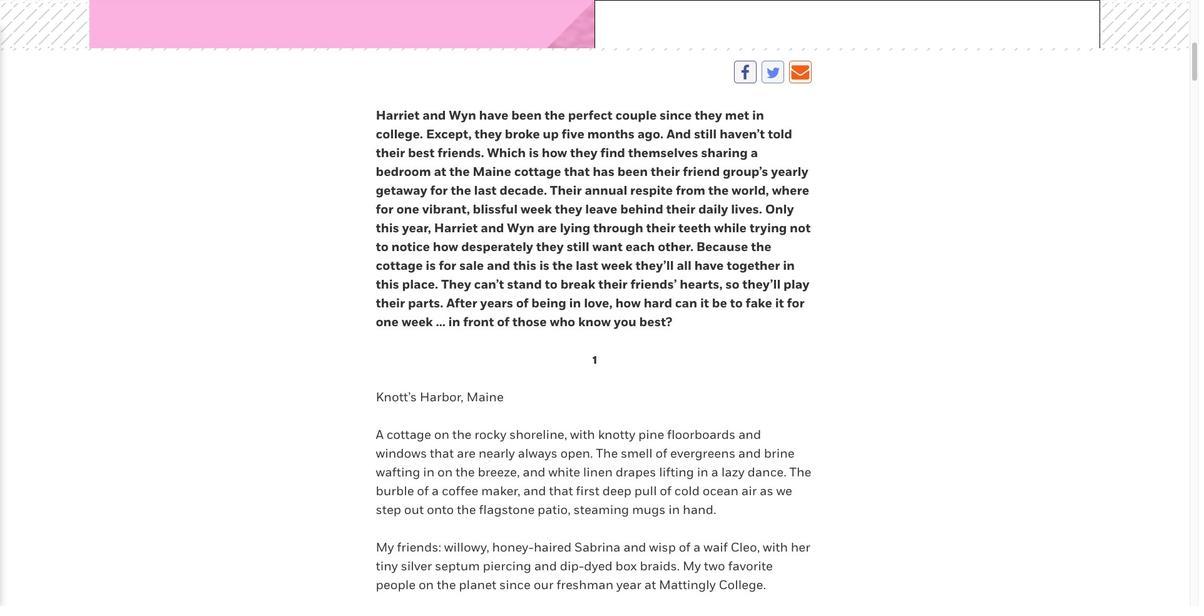 Task type: vqa. For each thing, say whether or not it's contained in the screenshot.
smell
yes



Task type: locate. For each thing, give the bounding box(es) containing it.
septum
[[435, 558, 480, 573]]

0 vertical spatial one
[[397, 202, 419, 217]]

one down getaway
[[397, 202, 419, 217]]

two
[[704, 558, 725, 573]]

for
[[430, 183, 448, 198], [376, 202, 394, 217], [439, 258, 457, 273], [787, 295, 805, 310]]

happy place by emily henry excerpt image
[[89, 0, 595, 506], [89, 0, 595, 48]]

where
[[772, 183, 810, 198]]

of right wisp
[[679, 540, 691, 555]]

last up "break"
[[576, 258, 599, 273]]

in right …
[[449, 314, 460, 329]]

1 horizontal spatial since
[[660, 108, 692, 123]]

the
[[596, 446, 618, 461], [790, 464, 812, 480]]

1 vertical spatial this
[[513, 258, 537, 273]]

a inside my friends: willowy, honey-haired sabrina and wisp of a waif cleo, with her tiny silver septum piercing and dip-dyed box braids. my two favorite people on the planet since our freshman year at mattingly college.
[[694, 540, 701, 555]]

are inside the harriet and wyn have been the perfect couple since they met in college. except, they broke up five months ago. and still haven't told their best friends. which is how they find themselves sharing a bedroom at the maine cottage that has been their friend group's yearly getaway for the last decade. their annual respite from the world, where for one vibrant, blissful week they leave behind their daily lives. only this year, harriet and wyn are lying through their teeth while trying not to notice how desperately they still want each other. because the cottage is for sale and this is the last week they'll all have together in this place. they can't stand to break their friends' hearts, so they'll play their parts. after years of being in love, how hard can it be to fake it for one week … in front of those who know you best?
[[538, 220, 557, 235]]

only
[[765, 202, 794, 217]]

five
[[562, 126, 585, 141]]

year,
[[402, 220, 431, 235]]

0 vertical spatial they'll
[[636, 258, 674, 273]]

the up "break"
[[553, 258, 573, 273]]

1 horizontal spatial they'll
[[743, 277, 781, 292]]

on down the harbor,
[[434, 427, 450, 442]]

hard
[[644, 295, 672, 310]]

their up other.
[[646, 220, 676, 235]]

linen
[[583, 464, 613, 480]]

are
[[538, 220, 557, 235], [457, 446, 476, 461]]

week down want
[[602, 258, 633, 273]]

from
[[676, 183, 706, 198]]

best
[[408, 145, 435, 160]]

to
[[376, 239, 389, 254], [545, 277, 558, 292], [730, 295, 743, 310]]

1 vertical spatial are
[[457, 446, 476, 461]]

my up mattingly
[[683, 558, 701, 573]]

on down silver
[[419, 577, 434, 592]]

wisp
[[649, 540, 676, 555]]

1 vertical spatial week
[[602, 258, 633, 273]]

they'll
[[636, 258, 674, 273], [743, 277, 781, 292]]

all
[[677, 258, 692, 273]]

and
[[423, 108, 446, 123], [481, 220, 504, 235], [487, 258, 510, 273], [739, 427, 761, 442], [739, 446, 761, 461], [523, 464, 546, 480], [524, 483, 546, 498], [624, 540, 646, 555], [534, 558, 557, 573]]

1 horizontal spatial still
[[694, 126, 717, 141]]

their
[[376, 145, 405, 160], [651, 164, 680, 179], [666, 202, 696, 217], [646, 220, 676, 235], [599, 277, 628, 292], [376, 295, 405, 310]]

1 horizontal spatial to
[[545, 277, 558, 292]]

they down lying
[[536, 239, 564, 254]]

been up respite
[[618, 164, 648, 179]]

they
[[695, 108, 722, 123], [475, 126, 502, 141], [570, 145, 598, 160], [555, 202, 583, 217], [536, 239, 564, 254]]

it left be
[[701, 295, 709, 310]]

0 vertical spatial at
[[434, 164, 447, 179]]

1 horizontal spatial been
[[618, 164, 648, 179]]

being
[[532, 295, 567, 310]]

1 horizontal spatial at
[[645, 577, 656, 592]]

dip-
[[560, 558, 584, 573]]

1 horizontal spatial it
[[775, 295, 784, 310]]

0 horizontal spatial the
[[596, 446, 618, 461]]

steaming
[[574, 502, 629, 517]]

0 horizontal spatial to
[[376, 239, 389, 254]]

1 vertical spatial been
[[618, 164, 648, 179]]

cold
[[675, 483, 700, 498]]

that up the "their"
[[564, 164, 590, 179]]

harriet up college.
[[376, 108, 420, 123]]

0 vertical spatial have
[[479, 108, 509, 123]]

the down septum
[[437, 577, 456, 592]]

2 vertical spatial how
[[616, 295, 641, 310]]

the up linen
[[596, 446, 618, 461]]

have
[[479, 108, 509, 123], [695, 258, 724, 273]]

mugs
[[632, 502, 666, 517]]

the inside my friends: willowy, honey-haired sabrina and wisp of a waif cleo, with her tiny silver septum piercing and dip-dyed box braids. my two favorite people on the planet since our freshman year at mattingly college.
[[437, 577, 456, 592]]

annual
[[585, 183, 628, 198]]

0 horizontal spatial how
[[433, 239, 458, 254]]

1 horizontal spatial with
[[763, 540, 788, 555]]

on inside my friends: willowy, honey-haired sabrina and wisp of a waif cleo, with her tiny silver septum piercing and dip-dyed box braids. my two favorite people on the planet since our freshman year at mattingly college.
[[419, 577, 434, 592]]

cottage up windows
[[387, 427, 431, 442]]

lazy
[[722, 464, 745, 480]]

love,
[[584, 295, 613, 310]]

0 horizontal spatial they'll
[[636, 258, 674, 273]]

at down the best
[[434, 164, 447, 179]]

1 vertical spatial with
[[763, 540, 788, 555]]

years
[[480, 295, 513, 310]]

friends:
[[397, 540, 441, 555]]

2 vertical spatial week
[[402, 314, 433, 329]]

of right pull
[[660, 483, 672, 498]]

of down years
[[497, 314, 510, 329]]

this left place.
[[376, 277, 399, 292]]

0 horizontal spatial my
[[376, 540, 394, 555]]

of
[[516, 295, 529, 310], [497, 314, 510, 329], [656, 446, 668, 461], [417, 483, 429, 498], [660, 483, 672, 498], [679, 540, 691, 555]]

at
[[434, 164, 447, 179], [645, 577, 656, 592]]

0 horizontal spatial harriet
[[376, 108, 420, 123]]

rocky
[[475, 427, 507, 442]]

1 vertical spatial still
[[567, 239, 590, 254]]

envelope image
[[792, 63, 810, 81]]

play
[[784, 277, 810, 292]]

their down place.
[[376, 295, 405, 310]]

mattingly
[[659, 577, 716, 592]]

they down the "their"
[[555, 202, 583, 217]]

lives.
[[731, 202, 763, 217]]

cottage down notice on the top left
[[376, 258, 423, 273]]

knott's
[[376, 389, 417, 404]]

of down "stand"
[[516, 295, 529, 310]]

1 vertical spatial my
[[683, 558, 701, 573]]

0 vertical spatial last
[[474, 183, 497, 198]]

0 horizontal spatial since
[[500, 577, 531, 592]]

friends'
[[631, 277, 677, 292]]

my up tiny
[[376, 540, 394, 555]]

0 horizontal spatial been
[[512, 108, 542, 123]]

still down lying
[[567, 239, 590, 254]]

step
[[376, 502, 401, 517]]

0 vertical spatial that
[[564, 164, 590, 179]]

teeth
[[679, 220, 711, 235]]

you
[[614, 314, 637, 329]]

lifting
[[659, 464, 694, 480]]

willowy,
[[444, 540, 489, 555]]

0 vertical spatial with
[[570, 427, 595, 442]]

cottage up decade.
[[514, 164, 561, 179]]

this
[[376, 220, 399, 235], [513, 258, 537, 273], [376, 277, 399, 292]]

can
[[675, 295, 698, 310]]

0 horizontal spatial are
[[457, 446, 476, 461]]

0 horizontal spatial with
[[570, 427, 595, 442]]

0 vertical spatial are
[[538, 220, 557, 235]]

air
[[742, 483, 757, 498]]

how right notice on the top left
[[433, 239, 458, 254]]

except,
[[426, 126, 472, 141]]

since up the and
[[660, 108, 692, 123]]

last up blissful
[[474, 183, 497, 198]]

0 horizontal spatial have
[[479, 108, 509, 123]]

they'll up friends'
[[636, 258, 674, 273]]

0 vertical spatial the
[[596, 446, 618, 461]]

0 vertical spatial been
[[512, 108, 542, 123]]

1 vertical spatial at
[[645, 577, 656, 592]]

piercing
[[483, 558, 532, 573]]

with
[[570, 427, 595, 442], [763, 540, 788, 555]]

2 vertical spatial on
[[419, 577, 434, 592]]

1 vertical spatial harriet
[[434, 220, 478, 235]]

since inside my friends: willowy, honey-haired sabrina and wisp of a waif cleo, with her tiny silver septum piercing and dip-dyed box braids. my two favorite people on the planet since our freshman year at mattingly college.
[[500, 577, 531, 592]]

1 vertical spatial how
[[433, 239, 458, 254]]

harriet
[[376, 108, 420, 123], [434, 220, 478, 235]]

since down piercing
[[500, 577, 531, 592]]

week down decade.
[[521, 202, 552, 217]]

harriet down vibrant,
[[434, 220, 478, 235]]

wyn up except, in the left of the page
[[449, 108, 476, 123]]

the down coffee at the left
[[457, 502, 476, 517]]

that down white
[[549, 483, 573, 498]]

drapes
[[616, 464, 656, 480]]

0 vertical spatial week
[[521, 202, 552, 217]]

a left waif
[[694, 540, 701, 555]]

this up "stand"
[[513, 258, 537, 273]]

bedroom
[[376, 164, 431, 179]]

1 horizontal spatial how
[[542, 145, 567, 160]]

1 vertical spatial since
[[500, 577, 531, 592]]

their down from
[[666, 202, 696, 217]]

the up vibrant,
[[451, 183, 471, 198]]

last
[[474, 183, 497, 198], [576, 258, 599, 273]]

week down parts. on the left of the page
[[402, 314, 433, 329]]

are inside a cottage on the rocky shoreline, with knotty pine floorboards and windows that are nearly always open. the smell of evergreens and brine wafting in on the breeze, and white linen drapes lifting in a lazy dance. the burble of a coffee maker, and that first deep pull of cold ocean air as we step out onto the flagstone patio, steaming mugs in hand.
[[457, 446, 476, 461]]

facebook image
[[741, 65, 750, 81]]

maine up rocky
[[467, 389, 504, 404]]

2 vertical spatial to
[[730, 295, 743, 310]]

on up coffee at the left
[[438, 464, 453, 480]]

at down the braids. on the bottom
[[645, 577, 656, 592]]

ocean
[[703, 483, 739, 498]]

knott's harbor, maine
[[376, 389, 504, 404]]

it
[[701, 295, 709, 310], [775, 295, 784, 310]]

maine down which
[[473, 164, 511, 179]]

1 vertical spatial one
[[376, 314, 399, 329]]

one left …
[[376, 314, 399, 329]]

2 horizontal spatial how
[[616, 295, 641, 310]]

patio,
[[538, 502, 571, 517]]

1 horizontal spatial my
[[683, 558, 701, 573]]

it right "fake"
[[775, 295, 784, 310]]

that inside the harriet and wyn have been the perfect couple since they met in college. except, they broke up five months ago. and still haven't told their best friends. which is how they find themselves sharing a bedroom at the maine cottage that has been their friend group's yearly getaway for the last decade. their annual respite from the world, where for one vibrant, blissful week they leave behind their daily lives. only this year, harriet and wyn are lying through their teeth while trying not to notice how desperately they still want each other. because the cottage is for sale and this is the last week they'll all have together in this place. they can't stand to break their friends' hearts, so they'll play their parts. after years of being in love, how hard can it be to fake it for one week … in front of those who know you best?
[[564, 164, 590, 179]]

college.
[[719, 577, 766, 592]]

that right windows
[[430, 446, 454, 461]]

1 horizontal spatial are
[[538, 220, 557, 235]]

one
[[397, 202, 419, 217], [376, 314, 399, 329]]

0 vertical spatial maine
[[473, 164, 511, 179]]

2 horizontal spatial week
[[602, 258, 633, 273]]

fake
[[746, 295, 773, 310]]

in right wafting
[[423, 464, 435, 480]]

world,
[[732, 183, 769, 198]]

have up hearts,
[[695, 258, 724, 273]]

2 vertical spatial cottage
[[387, 427, 431, 442]]

1 vertical spatial last
[[576, 258, 599, 273]]

0 vertical spatial since
[[660, 108, 692, 123]]

since inside the harriet and wyn have been the perfect couple since they met in college. except, they broke up five months ago. and still haven't told their best friends. which is how they find themselves sharing a bedroom at the maine cottage that has been their friend group's yearly getaway for the last decade. their annual respite from the world, where for one vibrant, blissful week they leave behind their daily lives. only this year, harriet and wyn are lying through their teeth while trying not to notice how desperately they still want each other. because the cottage is for sale and this is the last week they'll all have together in this place. they can't stand to break their friends' hearts, so they'll play their parts. after years of being in love, how hard can it be to fake it for one week … in front of those who know you best?
[[660, 108, 692, 123]]

0 vertical spatial this
[[376, 220, 399, 235]]

0 horizontal spatial at
[[434, 164, 447, 179]]

0 vertical spatial still
[[694, 126, 717, 141]]

the up coffee at the left
[[456, 464, 475, 480]]

have up broke
[[479, 108, 509, 123]]

the down friends.
[[450, 164, 470, 179]]

floorboards
[[667, 427, 736, 442]]

been up broke
[[512, 108, 542, 123]]

wyn up the desperately
[[507, 220, 535, 235]]

to left notice on the top left
[[376, 239, 389, 254]]

0 horizontal spatial wyn
[[449, 108, 476, 123]]

they'll up "fake"
[[743, 277, 781, 292]]

in right met
[[753, 108, 764, 123]]

1 horizontal spatial have
[[695, 258, 724, 273]]

how up you
[[616, 295, 641, 310]]

2 horizontal spatial to
[[730, 295, 743, 310]]

want
[[593, 239, 623, 254]]

the up daily on the top of the page
[[709, 183, 729, 198]]

still right the and
[[694, 126, 717, 141]]

windows
[[376, 446, 427, 461]]

with left her
[[763, 540, 788, 555]]

are left nearly
[[457, 446, 476, 461]]

coffee
[[442, 483, 479, 498]]

sabrina
[[575, 540, 621, 555]]

this left year,
[[376, 220, 399, 235]]

is down broke
[[529, 145, 539, 160]]

are left lying
[[538, 220, 557, 235]]

to right be
[[730, 295, 743, 310]]

how down "up"
[[542, 145, 567, 160]]

1 vertical spatial to
[[545, 277, 558, 292]]

with up open. on the left bottom of the page
[[570, 427, 595, 442]]

a
[[751, 145, 758, 160], [712, 464, 719, 480], [432, 483, 439, 498], [694, 540, 701, 555]]

1 horizontal spatial the
[[790, 464, 812, 480]]

my
[[376, 540, 394, 555], [683, 558, 701, 573]]

1 horizontal spatial wyn
[[507, 220, 535, 235]]

the up we
[[790, 464, 812, 480]]

stand
[[507, 277, 542, 292]]

a up group's
[[751, 145, 758, 160]]

1 horizontal spatial harriet
[[434, 220, 478, 235]]

open.
[[561, 446, 593, 461]]

maine
[[473, 164, 511, 179], [467, 389, 504, 404]]

0 horizontal spatial it
[[701, 295, 709, 310]]

best?
[[640, 314, 672, 329]]

with inside a cottage on the rocky shoreline, with knotty pine floorboards and windows that are nearly always open. the smell of evergreens and brine wafting in on the breeze, and white linen drapes lifting in a lazy dance. the burble of a coffee maker, and that first deep pull of cold ocean air as we step out onto the flagstone patio, steaming mugs in hand.
[[570, 427, 595, 442]]

to up being
[[545, 277, 558, 292]]

the down trying
[[751, 239, 772, 254]]

1 horizontal spatial last
[[576, 258, 599, 273]]



Task type: describe. For each thing, give the bounding box(es) containing it.
freshman
[[557, 577, 614, 592]]

brine
[[764, 446, 795, 461]]

decade.
[[500, 183, 547, 198]]

0 vertical spatial wyn
[[449, 108, 476, 123]]

of down "pine"
[[656, 446, 668, 461]]

a
[[376, 427, 384, 442]]

break
[[561, 277, 596, 292]]

1 vertical spatial they'll
[[743, 277, 781, 292]]

harriet and wyn have been the perfect couple since they met in college. except, they broke up five months ago. and still haven't told their best friends. which is how they find themselves sharing a bedroom at the maine cottage that has been their friend group's yearly getaway for the last decade. their annual respite from the world, where for one vibrant, blissful week they leave behind their daily lives. only this year, harriet and wyn are lying through their teeth while trying not to notice how desperately they still want each other. because the cottage is for sale and this is the last week they'll all have together in this place. they can't stand to break their friends' hearts, so they'll play their parts. after years of being in love, how hard can it be to fake it for one week … in front of those who know you best?
[[376, 108, 811, 329]]

for down play
[[787, 295, 805, 310]]

themselves
[[628, 145, 698, 160]]

for up they at top
[[439, 258, 457, 273]]

burble
[[376, 483, 414, 498]]

0 horizontal spatial week
[[402, 314, 433, 329]]

in down "break"
[[569, 295, 581, 310]]

desperately
[[461, 239, 534, 254]]

box
[[616, 558, 637, 573]]

told
[[768, 126, 793, 141]]

0 vertical spatial how
[[542, 145, 567, 160]]

harbor,
[[420, 389, 464, 404]]

with inside my friends: willowy, honey-haired sabrina and wisp of a waif cleo, with her tiny silver septum piercing and dip-dyed box braids. my two favorite people on the planet since our freshman year at mattingly college.
[[763, 540, 788, 555]]

front
[[463, 314, 494, 329]]

honey-
[[492, 540, 534, 555]]

braids.
[[640, 558, 680, 573]]

leave
[[585, 202, 618, 217]]

parts.
[[408, 295, 444, 310]]

twitter image
[[767, 65, 781, 80]]

college.
[[376, 126, 423, 141]]

1 vertical spatial cottage
[[376, 258, 423, 273]]

onto
[[427, 502, 454, 517]]

out
[[404, 502, 424, 517]]

hand.
[[683, 502, 717, 517]]

0 vertical spatial my
[[376, 540, 394, 555]]

2 vertical spatial that
[[549, 483, 573, 498]]

so
[[726, 277, 740, 292]]

at inside my friends: willowy, honey-haired sabrina and wisp of a waif cleo, with her tiny silver septum piercing and dip-dyed box braids. my two favorite people on the planet since our freshman year at mattingly college.
[[645, 577, 656, 592]]

maine inside the harriet and wyn have been the perfect couple since they met in college. except, they broke up five months ago. and still haven't told their best friends. which is how they find themselves sharing a bedroom at the maine cottage that has been their friend group's yearly getaway for the last decade. their annual respite from the world, where for one vibrant, blissful week they leave behind their daily lives. only this year, harriet and wyn are lying through their teeth while trying not to notice how desperately they still want each other. because the cottage is for sale and this is the last week they'll all have together in this place. they can't stand to break their friends' hearts, so they'll play their parts. after years of being in love, how hard can it be to fake it for one week … in front of those who know you best?
[[473, 164, 511, 179]]

together
[[727, 258, 780, 273]]

is up "stand"
[[540, 258, 550, 273]]

cottage inside a cottage on the rocky shoreline, with knotty pine floorboards and windows that are nearly always open. the smell of evergreens and brine wafting in on the breeze, and white linen drapes lifting in a lazy dance. the burble of a coffee maker, and that first deep pull of cold ocean air as we step out onto the flagstone patio, steaming mugs in hand.
[[387, 427, 431, 442]]

perfect
[[568, 108, 613, 123]]

0 vertical spatial to
[[376, 239, 389, 254]]

0 vertical spatial cottage
[[514, 164, 561, 179]]

1 horizontal spatial week
[[521, 202, 552, 217]]

for up vibrant,
[[430, 183, 448, 198]]

find
[[601, 145, 625, 160]]

1 vertical spatial wyn
[[507, 220, 535, 235]]

their down themselves
[[651, 164, 680, 179]]

those
[[513, 314, 547, 329]]

1 vertical spatial on
[[438, 464, 453, 480]]

2 it from the left
[[775, 295, 784, 310]]

of inside my friends: willowy, honey-haired sabrina and wisp of a waif cleo, with her tiny silver septum piercing and dip-dyed box braids. my two favorite people on the planet since our freshman year at mattingly college.
[[679, 540, 691, 555]]

for down getaway
[[376, 202, 394, 217]]

0 vertical spatial harriet
[[376, 108, 420, 123]]

tiny
[[376, 558, 398, 573]]

respite
[[630, 183, 673, 198]]

first
[[576, 483, 600, 498]]

broke
[[505, 126, 540, 141]]

planet
[[459, 577, 497, 592]]

1 vertical spatial that
[[430, 446, 454, 461]]

they up which
[[475, 126, 502, 141]]

1 vertical spatial maine
[[467, 389, 504, 404]]

their down college.
[[376, 145, 405, 160]]

knotty
[[598, 427, 636, 442]]

while
[[714, 220, 747, 235]]

trying
[[750, 220, 787, 235]]

our
[[534, 577, 554, 592]]

a inside the harriet and wyn have been the perfect couple since they met in college. except, they broke up five months ago. and still haven't told their best friends. which is how they find themselves sharing a bedroom at the maine cottage that has been their friend group's yearly getaway for the last decade. their annual respite from the world, where for one vibrant, blissful week they leave behind their daily lives. only this year, harriet and wyn are lying through their teeth while trying not to notice how desperately they still want each other. because the cottage is for sale and this is the last week they'll all have together in this place. they can't stand to break their friends' hearts, so they'll play their parts. after years of being in love, how hard can it be to fake it for one week … in front of those who know you best?
[[751, 145, 758, 160]]

haired
[[534, 540, 572, 555]]

breeze,
[[478, 464, 520, 480]]

of up out
[[417, 483, 429, 498]]

their up love,
[[599, 277, 628, 292]]

2 vertical spatial this
[[376, 277, 399, 292]]

they
[[441, 277, 471, 292]]

notice
[[392, 239, 430, 254]]

met
[[725, 108, 750, 123]]

their
[[550, 183, 582, 198]]

0 vertical spatial on
[[434, 427, 450, 442]]

1 vertical spatial have
[[695, 258, 724, 273]]

silver
[[401, 558, 432, 573]]

who
[[550, 314, 575, 329]]

in up play
[[783, 258, 795, 273]]

they left met
[[695, 108, 722, 123]]

because
[[697, 239, 748, 254]]

group's
[[723, 164, 768, 179]]

deep
[[603, 483, 632, 498]]

the left rocky
[[452, 427, 472, 442]]

1 it from the left
[[701, 295, 709, 310]]

at inside the harriet and wyn have been the perfect couple since they met in college. except, they broke up five months ago. and still haven't told their best friends. which is how they find themselves sharing a bedroom at the maine cottage that has been their friend group's yearly getaway for the last decade. their annual respite from the world, where for one vibrant, blissful week they leave behind their daily lives. only this year, harriet and wyn are lying through their teeth while trying not to notice how desperately they still want each other. because the cottage is for sale and this is the last week they'll all have together in this place. they can't stand to break their friends' hearts, so they'll play their parts. after years of being in love, how hard can it be to fake it for one week … in front of those who know you best?
[[434, 164, 447, 179]]

year
[[617, 577, 642, 592]]

the up "up"
[[545, 108, 565, 123]]

waif
[[704, 540, 728, 555]]

is up place.
[[426, 258, 436, 273]]

a left lazy
[[712, 464, 719, 480]]

wafting
[[376, 464, 420, 480]]

evergreens
[[671, 446, 736, 461]]

my friends: willowy, honey-haired sabrina and wisp of a waif cleo, with her tiny silver septum piercing and dip-dyed box braids. my two favorite people on the planet since our freshman year at mattingly college.
[[376, 540, 811, 592]]

lying
[[560, 220, 591, 235]]

yearly
[[771, 164, 809, 179]]

place.
[[402, 277, 438, 292]]

in down the "cold"
[[669, 502, 680, 517]]

1 vertical spatial the
[[790, 464, 812, 480]]

0 horizontal spatial last
[[474, 183, 497, 198]]

up
[[543, 126, 559, 141]]

and
[[667, 126, 691, 141]]

through
[[594, 220, 644, 235]]

friends.
[[438, 145, 484, 160]]

maker,
[[481, 483, 521, 498]]

in down 'evergreens'
[[697, 464, 709, 480]]

months
[[588, 126, 635, 141]]

a up onto on the left of the page
[[432, 483, 439, 498]]

cleo,
[[731, 540, 760, 555]]

pull
[[635, 483, 657, 498]]

white
[[549, 464, 580, 480]]

be
[[712, 295, 727, 310]]

haven't
[[720, 126, 765, 141]]

not
[[790, 220, 811, 235]]

a cottage on the rocky shoreline, with knotty pine floorboards and windows that are nearly always open. the smell of evergreens and brine wafting in on the breeze, and white linen drapes lifting in a lazy dance. the burble of a coffee maker, and that first deep pull of cold ocean air as we step out onto the flagstone patio, steaming mugs in hand.
[[376, 427, 812, 517]]

know
[[578, 314, 611, 329]]

favorite
[[728, 558, 773, 573]]

they down five
[[570, 145, 598, 160]]

as
[[760, 483, 774, 498]]

her
[[791, 540, 811, 555]]

0 horizontal spatial still
[[567, 239, 590, 254]]



